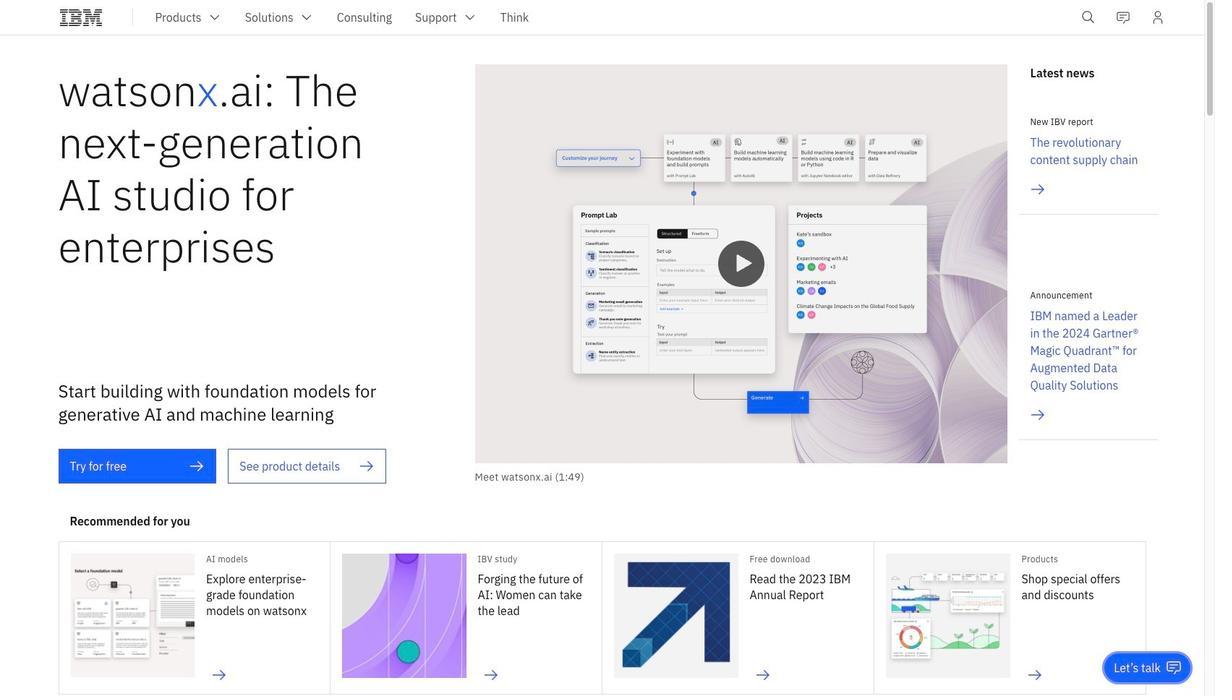 Task type: describe. For each thing, give the bounding box(es) containing it.
let's talk element
[[1115, 661, 1162, 677]]



Task type: vqa. For each thing, say whether or not it's contained in the screenshot.
Let's talk 'Element'
yes



